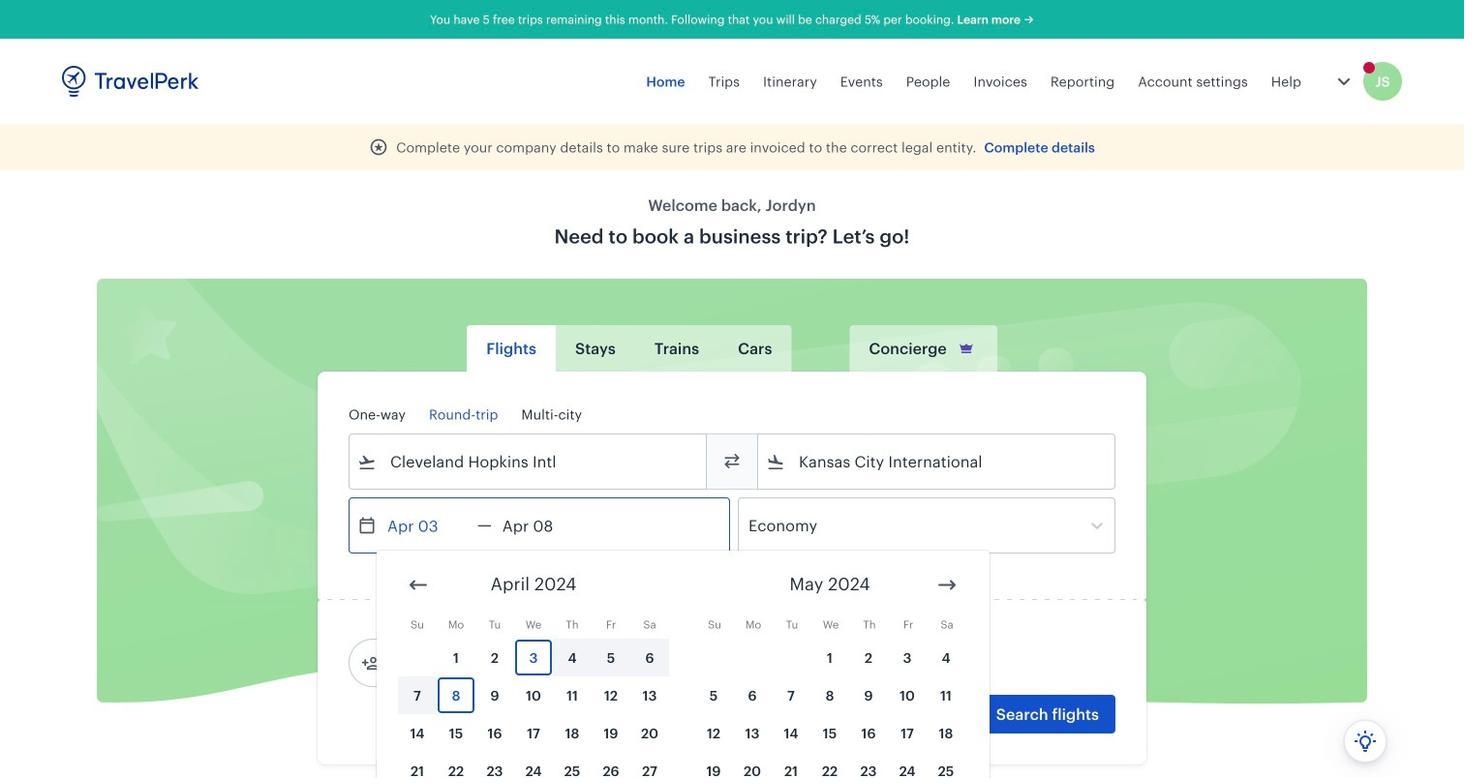 Task type: describe. For each thing, give the bounding box(es) containing it.
move forward to switch to the next month. image
[[936, 574, 959, 597]]

move backward to switch to the previous month. image
[[407, 574, 430, 597]]



Task type: vqa. For each thing, say whether or not it's contained in the screenshot.
Alaska Airlines image to the bottom
no



Task type: locate. For each thing, give the bounding box(es) containing it.
Return text field
[[492, 499, 593, 553]]

From search field
[[377, 447, 681, 478]]

To search field
[[786, 447, 1090, 478]]

calendar application
[[377, 551, 1465, 779]]

Add first traveler search field
[[381, 648, 582, 679]]

Depart text field
[[377, 499, 478, 553]]



